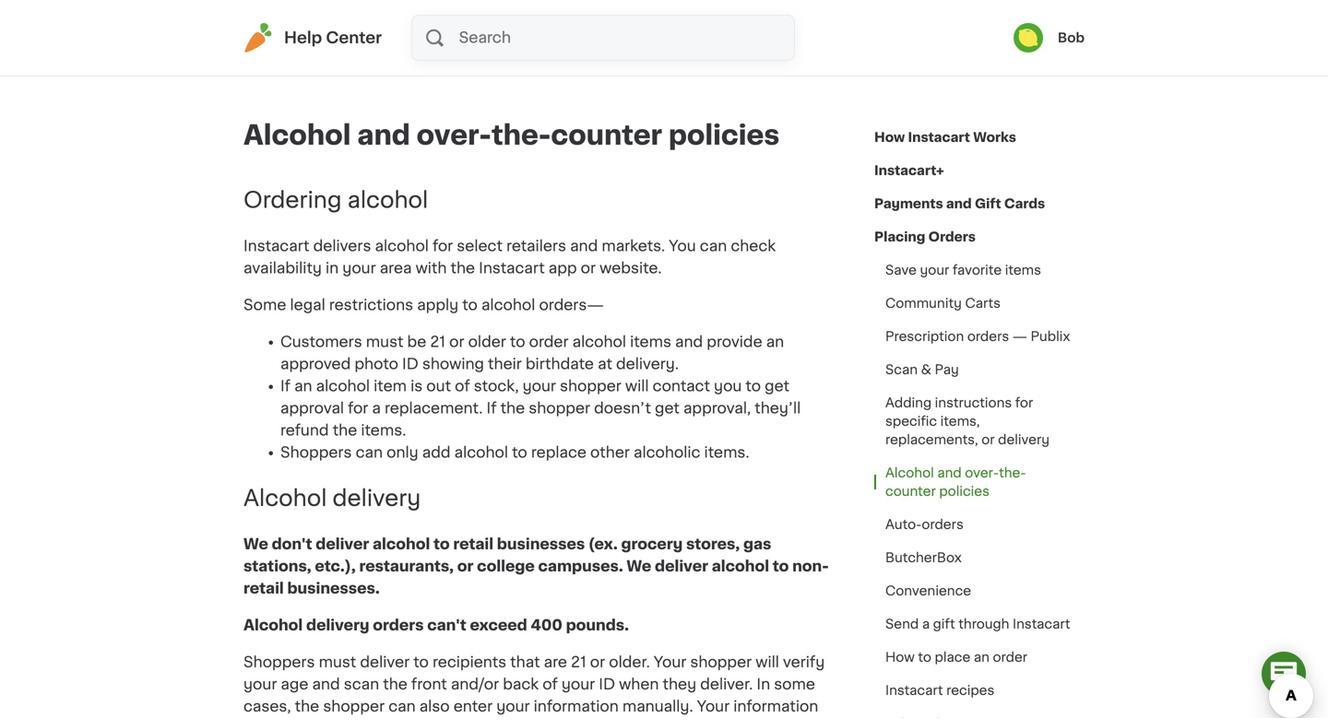 Task type: describe. For each thing, give the bounding box(es) containing it.
delivery for alcohol delivery orders can't exceed 400 pounds.
[[306, 619, 370, 634]]

alcohol for alcohol and over-the-counter policies
[[244, 122, 351, 149]]

is
[[411, 379, 423, 394]]

add
[[422, 446, 451, 460]]

scan & pay link
[[875, 353, 971, 387]]

over- for alcohol and over-the- counter policies
[[966, 467, 1000, 480]]

also
[[420, 700, 450, 715]]

or inside "we don't deliver alcohol to retail businesses (ex. grocery stores, gas stations, etc.), restaurants, or college campuses. we deliver alcohol to non- retail businesses."
[[458, 560, 474, 575]]

shopper down "at"
[[560, 379, 622, 394]]

stock,
[[474, 379, 519, 394]]

alcohol and over-the-counter policies
[[244, 122, 780, 149]]

deliver for stations,
[[316, 538, 369, 552]]

how for how to place an order
[[886, 652, 915, 664]]

0 vertical spatial an
[[767, 335, 785, 350]]

shopper down scan
[[323, 700, 385, 715]]

1 horizontal spatial if
[[487, 401, 497, 416]]

community
[[886, 297, 962, 310]]

and up ordering alcohol
[[357, 122, 411, 149]]

grocery
[[622, 538, 683, 552]]

works
[[974, 131, 1017, 144]]

prescription orders — publix
[[886, 330, 1071, 343]]

instacart delivers alcohol for select retailers and markets. you can check availability in your area with the instacart app or website.
[[244, 239, 776, 276]]

1 vertical spatial retail
[[244, 582, 284, 597]]

orders
[[929, 231, 976, 244]]

alcohol up older
[[482, 298, 536, 313]]

restaurants,
[[359, 560, 454, 575]]

of inside 'customers must be 21 or older to order alcohol items and provide an approved photo id showing their birthdate at delivery. if an alcohol item is out of stock, your shopper will contact you to get approval for a replacement. if the shopper doesn't get approval, they'll refund the items. shoppers can only add alcohol to replace other alcoholic items.'
[[455, 379, 470, 394]]

placing
[[875, 231, 926, 244]]

bob link
[[1014, 23, 1085, 53]]

payments and gift cards
[[875, 197, 1046, 210]]

save your favorite items link
[[875, 254, 1053, 287]]

favorite
[[953, 264, 1002, 277]]

instacart+
[[875, 164, 945, 177]]

1 vertical spatial get
[[655, 401, 680, 416]]

through
[[959, 618, 1010, 631]]

other
[[591, 446, 630, 460]]

alcohol for alcohol delivery orders can't exceed 400 pounds.
[[244, 619, 303, 634]]

app
[[549, 261, 577, 276]]

alcohol for alcohol delivery
[[244, 488, 327, 510]]

to left replace
[[512, 446, 528, 460]]

your right "save"
[[920, 264, 950, 277]]

cards
[[1005, 197, 1046, 210]]

some
[[244, 298, 286, 313]]

you
[[669, 239, 696, 254]]

auto-orders link
[[875, 508, 975, 542]]

the down age
[[295, 700, 320, 715]]

retailers
[[507, 239, 567, 254]]

college
[[477, 560, 535, 575]]

are
[[544, 656, 567, 671]]

front
[[411, 678, 447, 693]]

—
[[1013, 330, 1028, 343]]

manually.
[[623, 700, 694, 715]]

approval
[[281, 401, 344, 416]]

refund
[[281, 423, 329, 438]]

etc.),
[[315, 560, 356, 575]]

will inside 'customers must be 21 or older to order alcohol items and provide an approved photo id showing their birthdate at delivery. if an alcohol item is out of stock, your shopper will contact you to get approval for a replacement. if the shopper doesn't get approval, they'll refund the items. shoppers can only add alcohol to replace other alcoholic items.'
[[626, 379, 649, 394]]

to up the their
[[510, 335, 526, 350]]

how to place an order
[[886, 652, 1028, 664]]

markets.
[[602, 239, 666, 254]]

butcherbox
[[886, 552, 962, 565]]

alcohol right the add
[[455, 446, 509, 460]]

placing orders
[[875, 231, 976, 244]]

counter for alcohol and over-the- counter policies
[[886, 485, 936, 498]]

showing
[[422, 357, 484, 372]]

older
[[468, 335, 506, 350]]

auto-orders
[[886, 519, 964, 532]]

or inside shoppers must deliver to recipients that are 21 or older. your shopper will verify your age and scan the front and/or back of your id when they deliver. in some cases, the shopper can also enter your information manually. your informati
[[590, 656, 606, 671]]

how instacart works
[[875, 131, 1017, 144]]

restrictions
[[329, 298, 414, 313]]

shoppers must deliver to recipients that are 21 or older. your shopper will verify your age and scan the front and/or back of your id when they deliver. in some cases, the shopper can also enter your information manually. your informati
[[244, 656, 825, 719]]

send a gift through instacart link
[[875, 608, 1082, 641]]

birthdate
[[526, 357, 594, 372]]

place
[[935, 652, 971, 664]]

orders for prescription
[[968, 330, 1010, 343]]

approved
[[281, 357, 351, 372]]

for inside 'customers must be 21 or older to order alcohol items and provide an approved photo id showing their birthdate at delivery. if an alcohol item is out of stock, your shopper will contact you to get approval for a replacement. if the shopper doesn't get approval, they'll refund the items. shoppers can only add alcohol to replace other alcoholic items.'
[[348, 401, 369, 416]]

policies for alcohol and over-the-counter policies
[[669, 122, 780, 149]]

gas
[[744, 538, 772, 552]]

and inside 'customers must be 21 or older to order alcohol items and provide an approved photo id showing their birthdate at delivery. if an alcohol item is out of stock, your shopper will contact you to get approval for a replacement. if the shopper doesn't get approval, they'll refund the items. shoppers can only add alcohol to replace other alcoholic items.'
[[676, 335, 703, 350]]

your up cases,
[[244, 678, 277, 693]]

website.
[[600, 261, 662, 276]]

alcohol up delivers
[[348, 189, 428, 211]]

1 horizontal spatial order
[[993, 652, 1028, 664]]

21 inside 'customers must be 21 or older to order alcohol items and provide an approved photo id showing their birthdate at delivery. if an alcohol item is out of stock, your shopper will contact you to get approval for a replacement. if the shopper doesn't get approval, they'll refund the items. shoppers can only add alcohol to replace other alcoholic items.'
[[430, 335, 446, 350]]

for inside adding instructions for specific items, replacements, or delivery
[[1016, 397, 1034, 410]]

400
[[531, 619, 563, 634]]

be
[[407, 335, 427, 350]]

legal
[[290, 298, 326, 313]]

a inside 'customers must be 21 or older to order alcohol items and provide an approved photo id showing their birthdate at delivery. if an alcohol item is out of stock, your shopper will contact you to get approval for a replacement. if the shopper doesn't get approval, they'll refund the items. shoppers can only add alcohol to replace other alcoholic items.'
[[372, 401, 381, 416]]

over- for alcohol and over-the-counter policies
[[417, 122, 492, 149]]

0 vertical spatial your
[[654, 656, 687, 671]]

how for how instacart works
[[875, 131, 905, 144]]

prescription orders — publix link
[[875, 320, 1082, 353]]

policies for alcohol and over-the- counter policies
[[940, 485, 990, 498]]

community carts link
[[875, 287, 1012, 320]]

your down back
[[497, 700, 530, 715]]

alcohol and over-the- counter policies link
[[875, 457, 1085, 508]]

how instacart works link
[[875, 121, 1017, 154]]

items,
[[941, 415, 981, 428]]

information
[[534, 700, 619, 715]]

and inside shoppers must deliver to recipients that are 21 or older. your shopper will verify your age and scan the front and/or back of your id when they deliver. in some cases, the shopper can also enter your information manually. your informati
[[312, 678, 340, 693]]

scan
[[886, 364, 918, 377]]

scan
[[344, 678, 379, 693]]

orders for auto-
[[922, 519, 964, 532]]

instacart down the place
[[886, 685, 944, 698]]

the inside instacart delivers alcohol for select retailers and markets. you can check availability in your area with the instacart app or website.
[[451, 261, 475, 276]]

alcohol down approved
[[316, 379, 370, 394]]

to inside shoppers must deliver to recipients that are 21 or older. your shopper will verify your age and scan the front and/or back of your id when they deliver. in some cases, the shopper can also enter your information manually. your informati
[[414, 656, 429, 671]]

that
[[510, 656, 540, 671]]

payments and gift cards link
[[875, 187, 1046, 221]]

alcohol delivery
[[244, 488, 421, 510]]

instacart right through
[[1013, 618, 1071, 631]]

shoppers inside shoppers must deliver to recipients that are 21 or older. your shopper will verify your age and scan the front and/or back of your id when they deliver. in some cases, the shopper can also enter your information manually. your informati
[[244, 656, 315, 671]]

the right scan
[[383, 678, 408, 693]]

to right you
[[746, 379, 761, 394]]

we don't deliver alcohol to retail businesses (ex. grocery stores, gas stations, etc.), restaurants, or college campuses. we deliver alcohol to non- retail businesses.
[[244, 538, 829, 597]]

instacart up 'instacart+' link
[[909, 131, 971, 144]]

pounds.
[[566, 619, 629, 634]]

you
[[714, 379, 742, 394]]

can inside shoppers must deliver to recipients that are 21 or older. your shopper will verify your age and scan the front and/or back of your id when they deliver. in some cases, the shopper can also enter your information manually. your informati
[[389, 700, 416, 715]]

instructions
[[935, 397, 1013, 410]]

approval,
[[684, 401, 751, 416]]

your up information
[[562, 678, 595, 693]]

they
[[663, 678, 697, 693]]

0 vertical spatial get
[[765, 379, 790, 394]]

can inside instacart delivers alcohol for select retailers and markets. you can check availability in your area with the instacart app or website.
[[700, 239, 727, 254]]

instacart+ link
[[875, 154, 945, 187]]

shoppers inside 'customers must be 21 or older to order alcohol items and provide an approved photo id showing their birthdate at delivery. if an alcohol item is out of stock, your shopper will contact you to get approval for a replacement. if the shopper doesn't get approval, they'll refund the items. shoppers can only add alcohol to replace other alcoholic items.'
[[281, 446, 352, 460]]

when
[[619, 678, 659, 693]]

back
[[503, 678, 539, 693]]

shopper down the birthdate
[[529, 401, 591, 416]]

your inside instacart delivers alcohol for select retailers and markets. you can check availability in your area with the instacart app or website.
[[343, 261, 376, 276]]

availability
[[244, 261, 322, 276]]

only
[[387, 446, 419, 460]]

specific
[[886, 415, 938, 428]]

(ex.
[[589, 538, 618, 552]]

to right the apply
[[463, 298, 478, 313]]



Task type: vqa. For each thing, say whether or not it's contained in the screenshot.
the topmost credits
no



Task type: locate. For each thing, give the bounding box(es) containing it.
and inside alcohol and over-the- counter policies
[[938, 467, 962, 480]]

stores,
[[687, 538, 740, 552]]

items inside 'customers must be 21 or older to order alcohol items and provide an approved photo id showing their birthdate at delivery. if an alcohol item is out of stock, your shopper will contact you to get approval for a replacement. if the shopper doesn't get approval, they'll refund the items. shoppers can only add alcohol to replace other alcoholic items.'
[[630, 335, 672, 350]]

for right approval
[[348, 401, 369, 416]]

enter
[[454, 700, 493, 715]]

an right the place
[[974, 652, 990, 664]]

gift
[[975, 197, 1002, 210]]

and right age
[[312, 678, 340, 693]]

1 vertical spatial can
[[356, 446, 383, 460]]

0 vertical spatial how
[[875, 131, 905, 144]]

customers must be 21 or older to order alcohol items and provide an approved photo id showing their birthdate at delivery. if an alcohol item is out of stock, your shopper will contact you to get approval for a replacement. if the shopper doesn't get approval, they'll refund the items. shoppers can only add alcohol to replace other alcoholic items.
[[281, 335, 801, 460]]

deliver up scan
[[360, 656, 410, 671]]

1 vertical spatial an
[[294, 379, 312, 394]]

1 vertical spatial order
[[993, 652, 1028, 664]]

community carts
[[886, 297, 1001, 310]]

shoppers up age
[[244, 656, 315, 671]]

counter for alcohol and over-the-counter policies
[[551, 122, 663, 149]]

0 horizontal spatial counter
[[551, 122, 663, 149]]

counter inside alcohol and over-the- counter policies
[[886, 485, 936, 498]]

0 horizontal spatial we
[[244, 538, 268, 552]]

help
[[284, 30, 322, 46]]

1 horizontal spatial a
[[923, 618, 930, 631]]

scan & pay
[[886, 364, 960, 377]]

retail down stations,
[[244, 582, 284, 597]]

their
[[488, 357, 522, 372]]

or right app
[[581, 261, 596, 276]]

counter
[[551, 122, 663, 149], [886, 485, 936, 498]]

2 vertical spatial can
[[389, 700, 416, 715]]

for inside instacart delivers alcohol for select retailers and markets. you can check availability in your area with the instacart app or website.
[[433, 239, 453, 254]]

of inside shoppers must deliver to recipients that are 21 or older. your shopper will verify your age and scan the front and/or back of your id when they deliver. in some cases, the shopper can also enter your information manually. your informati
[[543, 678, 558, 693]]

policies inside alcohol and over-the- counter policies
[[940, 485, 990, 498]]

2 vertical spatial an
[[974, 652, 990, 664]]

a left the gift
[[923, 618, 930, 631]]

if
[[281, 379, 291, 394], [487, 401, 497, 416]]

shopper up deliver.
[[691, 656, 752, 671]]

items right favorite
[[1006, 264, 1042, 277]]

order down through
[[993, 652, 1028, 664]]

can left only
[[356, 446, 383, 460]]

0 vertical spatial order
[[529, 335, 569, 350]]

over-
[[417, 122, 492, 149], [966, 467, 1000, 480]]

instacart up 'availability'
[[244, 239, 310, 254]]

1 vertical spatial counter
[[886, 485, 936, 498]]

help center
[[284, 30, 382, 46]]

recipes
[[947, 685, 995, 698]]

businesses.
[[287, 582, 380, 597]]

select
[[457, 239, 503, 254]]

deliver down grocery
[[655, 560, 709, 575]]

pay
[[935, 364, 960, 377]]

if down stock,
[[487, 401, 497, 416]]

alcohol up don't
[[244, 488, 327, 510]]

alcohol inside instacart delivers alcohol for select retailers and markets. you can check availability in your area with the instacart app or website.
[[375, 239, 429, 254]]

alcohol down stations,
[[244, 619, 303, 634]]

to left the place
[[919, 652, 932, 664]]

0 horizontal spatial will
[[626, 379, 649, 394]]

must for shoppers
[[319, 656, 356, 671]]

0 horizontal spatial 21
[[430, 335, 446, 350]]

can
[[700, 239, 727, 254], [356, 446, 383, 460], [389, 700, 416, 715]]

0 vertical spatial delivery
[[999, 434, 1050, 447]]

2 horizontal spatial can
[[700, 239, 727, 254]]

the- for alcohol and over-the-counter policies
[[492, 122, 551, 149]]

provide
[[707, 335, 763, 350]]

we up stations,
[[244, 538, 268, 552]]

get
[[765, 379, 790, 394], [655, 401, 680, 416]]

2 vertical spatial orders
[[373, 619, 424, 634]]

verify
[[783, 656, 825, 671]]

orders up butcherbox link
[[922, 519, 964, 532]]

to up restaurants,
[[434, 538, 450, 552]]

0 horizontal spatial an
[[294, 379, 312, 394]]

1 vertical spatial must
[[319, 656, 356, 671]]

0 vertical spatial policies
[[669, 122, 780, 149]]

a
[[372, 401, 381, 416], [923, 618, 930, 631]]

id inside 'customers must be 21 or older to order alcohol items and provide an approved photo id showing their birthdate at delivery. if an alcohol item is out of stock, your shopper will contact you to get approval for a replacement. if the shopper doesn't get approval, they'll refund the items. shoppers can only add alcohol to replace other alcoholic items.'
[[402, 357, 419, 372]]

can right you
[[700, 239, 727, 254]]

2 vertical spatial delivery
[[306, 619, 370, 634]]

payments
[[875, 197, 944, 210]]

2 horizontal spatial an
[[974, 652, 990, 664]]

or inside 'customers must be 21 or older to order alcohol items and provide an approved photo id showing their birthdate at delivery. if an alcohol item is out of stock, your shopper will contact you to get approval for a replacement. if the shopper doesn't get approval, they'll refund the items. shoppers can only add alcohol to replace other alcoholic items.'
[[450, 335, 465, 350]]

1 horizontal spatial get
[[765, 379, 790, 394]]

0 horizontal spatial can
[[356, 446, 383, 460]]

or inside adding instructions for specific items, replacements, or delivery
[[982, 434, 995, 447]]

1 vertical spatial items.
[[705, 446, 750, 460]]

how
[[875, 131, 905, 144], [886, 652, 915, 664]]

with
[[416, 261, 447, 276]]

delivery down only
[[333, 488, 421, 510]]

21
[[430, 335, 446, 350], [571, 656, 587, 671]]

can left also
[[389, 700, 416, 715]]

auto-
[[886, 519, 922, 532]]

1 vertical spatial over-
[[966, 467, 1000, 480]]

shopper
[[560, 379, 622, 394], [529, 401, 591, 416], [691, 656, 752, 671], [323, 700, 385, 715]]

a down item
[[372, 401, 381, 416]]

send
[[886, 618, 919, 631]]

0 vertical spatial of
[[455, 379, 470, 394]]

and/or
[[451, 678, 499, 693]]

instacart
[[909, 131, 971, 144], [244, 239, 310, 254], [479, 261, 545, 276], [1013, 618, 1071, 631], [886, 685, 944, 698]]

to left non-
[[773, 560, 789, 575]]

the down stock,
[[501, 401, 525, 416]]

1 horizontal spatial we
[[627, 560, 652, 575]]

to up front
[[414, 656, 429, 671]]

your
[[343, 261, 376, 276], [920, 264, 950, 277], [523, 379, 556, 394], [244, 678, 277, 693], [562, 678, 595, 693], [497, 700, 530, 715]]

campuses.
[[538, 560, 624, 575]]

1 vertical spatial your
[[697, 700, 730, 715]]

0 vertical spatial can
[[700, 239, 727, 254]]

0 vertical spatial a
[[372, 401, 381, 416]]

your down deliver.
[[697, 700, 730, 715]]

0 horizontal spatial of
[[455, 379, 470, 394]]

1 vertical spatial will
[[756, 656, 780, 671]]

id inside shoppers must deliver to recipients that are 21 or older. your shopper will verify your age and scan the front and/or back of your id when they deliver. in some cases, the shopper can also enter your information manually. your informati
[[599, 678, 616, 693]]

butcherbox link
[[875, 542, 973, 575]]

delivery for alcohol delivery
[[333, 488, 421, 510]]

0 horizontal spatial policies
[[669, 122, 780, 149]]

1 vertical spatial if
[[487, 401, 497, 416]]

replacement.
[[385, 401, 483, 416]]

id
[[402, 357, 419, 372], [599, 678, 616, 693]]

deliver
[[316, 538, 369, 552], [655, 560, 709, 575], [360, 656, 410, 671]]

non-
[[793, 560, 829, 575]]

instacart recipes link
[[875, 675, 1006, 708]]

carts
[[966, 297, 1001, 310]]

1 vertical spatial 21
[[571, 656, 587, 671]]

1 horizontal spatial orders
[[922, 519, 964, 532]]

1 horizontal spatial of
[[543, 678, 558, 693]]

0 horizontal spatial retail
[[244, 582, 284, 597]]

0 vertical spatial 21
[[430, 335, 446, 350]]

will down delivery.
[[626, 379, 649, 394]]

placing orders link
[[875, 221, 976, 254]]

get down contact
[[655, 401, 680, 416]]

the down approval
[[333, 423, 357, 438]]

how down the send
[[886, 652, 915, 664]]

policies
[[669, 122, 780, 149], [940, 485, 990, 498]]

0 horizontal spatial over-
[[417, 122, 492, 149]]

items
[[1006, 264, 1042, 277], [630, 335, 672, 350]]

1 horizontal spatial can
[[389, 700, 416, 715]]

cases,
[[244, 700, 291, 715]]

0 vertical spatial counter
[[551, 122, 663, 149]]

publix
[[1031, 330, 1071, 343]]

1 horizontal spatial id
[[599, 678, 616, 693]]

in
[[757, 678, 771, 693]]

0 horizontal spatial items
[[630, 335, 672, 350]]

or up showing
[[450, 335, 465, 350]]

21 right be
[[430, 335, 446, 350]]

will up in
[[756, 656, 780, 671]]

can inside 'customers must be 21 or older to order alcohol items and provide an approved photo id showing their birthdate at delivery. if an alcohol item is out of stock, your shopper will contact you to get approval for a replacement. if the shopper doesn't get approval, they'll refund the items. shoppers can only add alcohol to replace other alcoholic items.'
[[356, 446, 383, 460]]

0 horizontal spatial id
[[402, 357, 419, 372]]

user avatar image
[[1014, 23, 1044, 53]]

delivery down businesses.
[[306, 619, 370, 634]]

check
[[731, 239, 776, 254]]

1 horizontal spatial will
[[756, 656, 780, 671]]

2 horizontal spatial orders
[[968, 330, 1010, 343]]

your down the birthdate
[[523, 379, 556, 394]]

0 vertical spatial deliver
[[316, 538, 369, 552]]

will inside shoppers must deliver to recipients that are 21 or older. your shopper will verify your age and scan the front and/or back of your id when they deliver. in some cases, the shopper can also enter your information manually. your informati
[[756, 656, 780, 671]]

or left older.
[[590, 656, 606, 671]]

deliver for shopper
[[360, 656, 410, 671]]

the- for alcohol and over-the- counter policies
[[999, 467, 1027, 480]]

must inside 'customers must be 21 or older to order alcohol items and provide an approved photo id showing their birthdate at delivery. if an alcohol item is out of stock, your shopper will contact you to get approval for a replacement. if the shopper doesn't get approval, they'll refund the items. shoppers can only add alcohol to replace other alcoholic items.'
[[366, 335, 404, 350]]

age
[[281, 678, 309, 693]]

0 horizontal spatial the-
[[492, 122, 551, 149]]

1 vertical spatial we
[[627, 560, 652, 575]]

alcohol for alcohol and over-the- counter policies
[[886, 467, 935, 480]]

0 vertical spatial items.
[[361, 423, 406, 438]]

for up with
[[433, 239, 453, 254]]

1 horizontal spatial an
[[767, 335, 785, 350]]

over- inside alcohol and over-the- counter policies
[[966, 467, 1000, 480]]

the down select on the top
[[451, 261, 475, 276]]

bob
[[1058, 31, 1085, 44]]

items. up only
[[361, 423, 406, 438]]

0 horizontal spatial your
[[654, 656, 687, 671]]

and up app
[[570, 239, 598, 254]]

1 horizontal spatial retail
[[453, 538, 494, 552]]

1 vertical spatial of
[[543, 678, 558, 693]]

must for customers
[[366, 335, 404, 350]]

delivery up 'alcohol and over-the- counter policies' link
[[999, 434, 1050, 447]]

1 horizontal spatial for
[[433, 239, 453, 254]]

1 horizontal spatial items
[[1006, 264, 1042, 277]]

1 vertical spatial items
[[630, 335, 672, 350]]

your inside 'customers must be 21 or older to order alcohol items and provide an approved photo id showing their birthdate at delivery. if an alcohol item is out of stock, your shopper will contact you to get approval for a replacement. if the shopper doesn't get approval, they'll refund the items. shoppers can only add alcohol to replace other alcoholic items.'
[[523, 379, 556, 394]]

0 horizontal spatial for
[[348, 401, 369, 416]]

retail up college
[[453, 538, 494, 552]]

orders left can't
[[373, 619, 424, 634]]

1 vertical spatial how
[[886, 652, 915, 664]]

0 horizontal spatial must
[[319, 656, 356, 671]]

must up photo
[[366, 335, 404, 350]]

0 vertical spatial shoppers
[[281, 446, 352, 460]]

exceed
[[470, 619, 528, 634]]

some
[[774, 678, 816, 693]]

0 horizontal spatial if
[[281, 379, 291, 394]]

and inside instacart delivers alcohol for select retailers and markets. you can check availability in your area with the instacart app or website.
[[570, 239, 598, 254]]

businesses
[[497, 538, 585, 552]]

for right instructions
[[1016, 397, 1034, 410]]

1 vertical spatial id
[[599, 678, 616, 693]]

0 vertical spatial retail
[[453, 538, 494, 552]]

of down are
[[543, 678, 558, 693]]

ordering
[[244, 189, 342, 211]]

prescription
[[886, 330, 965, 343]]

for
[[433, 239, 453, 254], [1016, 397, 1034, 410], [348, 401, 369, 416]]

1 horizontal spatial counter
[[886, 485, 936, 498]]

or left college
[[458, 560, 474, 575]]

will
[[626, 379, 649, 394], [756, 656, 780, 671]]

orders left —
[[968, 330, 1010, 343]]

alcohol inside alcohol and over-the- counter policies
[[886, 467, 935, 480]]

ordering alcohol
[[244, 189, 428, 211]]

alcohol up ordering
[[244, 122, 351, 149]]

alcohol up area
[[375, 239, 429, 254]]

alcohol up restaurants,
[[373, 538, 430, 552]]

deliver inside shoppers must deliver to recipients that are 21 or older. your shopper will verify your age and scan the front and/or back of your id when they deliver. in some cases, the shopper can also enter your information manually. your informati
[[360, 656, 410, 671]]

alcohol down gas
[[712, 560, 770, 575]]

1 vertical spatial shoppers
[[244, 656, 315, 671]]

0 horizontal spatial orders
[[373, 619, 424, 634]]

or down instructions
[[982, 434, 995, 447]]

contact
[[653, 379, 711, 394]]

save
[[886, 264, 917, 277]]

0 vertical spatial we
[[244, 538, 268, 552]]

1 vertical spatial delivery
[[333, 488, 421, 510]]

id down older.
[[599, 678, 616, 693]]

get up they'll
[[765, 379, 790, 394]]

21 inside shoppers must deliver to recipients that are 21 or older. your shopper will verify your age and scan the front and/or back of your id when they deliver. in some cases, the shopper can also enter your information manually. your informati
[[571, 656, 587, 671]]

order inside 'customers must be 21 or older to order alcohol items and provide an approved photo id showing their birthdate at delivery. if an alcohol item is out of stock, your shopper will contact you to get approval for a replacement. if the shopper doesn't get approval, they'll refund the items. shoppers can only add alcohol to replace other alcoholic items.'
[[529, 335, 569, 350]]

deliver up etc.),
[[316, 538, 369, 552]]

1 horizontal spatial your
[[697, 700, 730, 715]]

2 horizontal spatial for
[[1016, 397, 1034, 410]]

delivery inside adding instructions for specific items, replacements, or delivery
[[999, 434, 1050, 447]]

items up delivery.
[[630, 335, 672, 350]]

older.
[[609, 656, 650, 671]]

out
[[427, 379, 451, 394]]

2 vertical spatial deliver
[[360, 656, 410, 671]]

in
[[326, 261, 339, 276]]

we
[[244, 538, 268, 552], [627, 560, 652, 575]]

0 horizontal spatial items.
[[361, 423, 406, 438]]

0 vertical spatial over-
[[417, 122, 492, 149]]

21 right are
[[571, 656, 587, 671]]

doesn't
[[594, 401, 651, 416]]

or
[[581, 261, 596, 276], [450, 335, 465, 350], [982, 434, 995, 447], [458, 560, 474, 575], [590, 656, 606, 671]]

0 vertical spatial orders
[[968, 330, 1010, 343]]

instacart down retailers
[[479, 261, 545, 276]]

0 vertical spatial must
[[366, 335, 404, 350]]

must inside shoppers must deliver to recipients that are 21 or older. your shopper will verify your age and scan the front and/or back of your id when they deliver. in some cases, the shopper can also enter your information manually. your informati
[[319, 656, 356, 671]]

at
[[598, 357, 613, 372]]

an
[[767, 335, 785, 350], [294, 379, 312, 394], [974, 652, 990, 664]]

1 vertical spatial orders
[[922, 519, 964, 532]]

to
[[463, 298, 478, 313], [510, 335, 526, 350], [746, 379, 761, 394], [512, 446, 528, 460], [434, 538, 450, 552], [773, 560, 789, 575], [919, 652, 932, 664], [414, 656, 429, 671]]

1 horizontal spatial must
[[366, 335, 404, 350]]

1 horizontal spatial the-
[[999, 467, 1027, 480]]

1 vertical spatial the-
[[999, 467, 1027, 480]]

the-
[[492, 122, 551, 149], [999, 467, 1027, 480]]

don't
[[272, 538, 312, 552]]

if up approval
[[281, 379, 291, 394]]

of
[[455, 379, 470, 394], [543, 678, 558, 693]]

convenience
[[886, 585, 972, 598]]

1 horizontal spatial over-
[[966, 467, 1000, 480]]

alcohol up "at"
[[573, 335, 627, 350]]

photo
[[355, 357, 399, 372]]

the- inside alcohol and over-the- counter policies
[[999, 467, 1027, 480]]

1 horizontal spatial policies
[[940, 485, 990, 498]]

and left gift
[[947, 197, 972, 210]]

1 vertical spatial policies
[[940, 485, 990, 498]]

adding instructions for specific items, replacements, or delivery link
[[875, 387, 1085, 457]]

0 vertical spatial the-
[[492, 122, 551, 149]]

we down grocery
[[627, 560, 652, 575]]

your right in
[[343, 261, 376, 276]]

can't
[[427, 619, 467, 634]]

1 horizontal spatial 21
[[571, 656, 587, 671]]

shoppers down refund
[[281, 446, 352, 460]]

an right provide in the top of the page
[[767, 335, 785, 350]]

0 vertical spatial if
[[281, 379, 291, 394]]

and down replacements,
[[938, 467, 962, 480]]

of right 'out'
[[455, 379, 470, 394]]

1 vertical spatial deliver
[[655, 560, 709, 575]]

0 vertical spatial items
[[1006, 264, 1042, 277]]

items. down approval,
[[705, 446, 750, 460]]

id up is
[[402, 357, 419, 372]]

and up contact
[[676, 335, 703, 350]]

0 horizontal spatial get
[[655, 401, 680, 416]]

1 horizontal spatial items.
[[705, 446, 750, 460]]

or inside instacart delivers alcohol for select retailers and markets. you can check availability in your area with the instacart app or website.
[[581, 261, 596, 276]]

Search search field
[[457, 16, 795, 60]]

your up they
[[654, 656, 687, 671]]

save your favorite items
[[886, 264, 1042, 277]]

they'll
[[755, 401, 801, 416]]

how up instacart+
[[875, 131, 905, 144]]

order up the birthdate
[[529, 335, 569, 350]]

instacart image
[[244, 23, 273, 53]]

an up approval
[[294, 379, 312, 394]]

adding instructions for specific items, replacements, or delivery
[[886, 397, 1050, 447]]

1 vertical spatial a
[[923, 618, 930, 631]]

0 vertical spatial will
[[626, 379, 649, 394]]

must
[[366, 335, 404, 350], [319, 656, 356, 671]]

must up scan
[[319, 656, 356, 671]]



